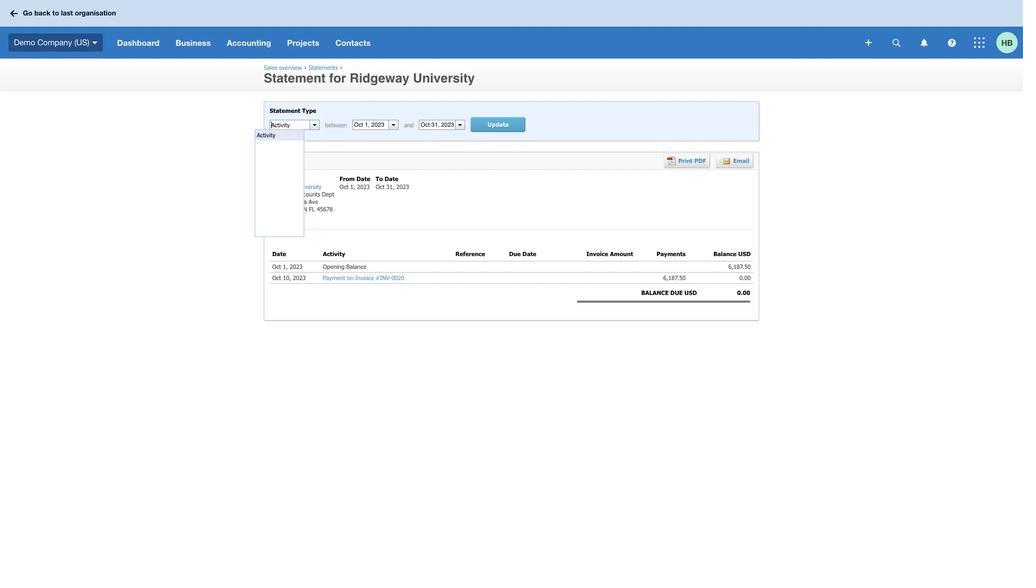 Task type: locate. For each thing, give the bounding box(es) containing it.
opening balance
[[323, 263, 366, 270]]

email link
[[716, 154, 754, 169]]

invoice left amount
[[587, 251, 608, 258]]

university
[[413, 71, 475, 86], [296, 183, 322, 190]]

2 horizontal spatial svg image
[[974, 37, 985, 48]]

0 vertical spatial statement
[[264, 71, 326, 86]]

accounting button
[[219, 27, 279, 59]]

0 horizontal spatial svg image
[[10, 10, 18, 17]]

1, up 10,
[[283, 263, 288, 270]]

1 vertical spatial usd
[[685, 290, 697, 296]]

1 vertical spatial ridgeway
[[270, 183, 295, 190]]

date up 31,
[[385, 176, 399, 182]]

banner
[[0, 0, 1023, 59]]

university inside ridgeway university attention: accounts dept 9-123 lambda ave coppertown fl 45678
[[296, 183, 322, 190]]

activity
[[257, 132, 276, 139], [323, 251, 345, 258]]

go back to last organisation
[[23, 9, 116, 17]]

date right due
[[523, 251, 537, 258]]

0 horizontal spatial ›
[[304, 64, 307, 71]]

31,
[[386, 183, 395, 190]]

1, down the from
[[350, 183, 355, 190]]

6,187.50 down "balance usd"
[[729, 263, 751, 270]]

2 › from the left
[[340, 64, 343, 71]]

back
[[34, 9, 51, 17]]

organisation
[[75, 9, 116, 17]]

payment                                         on invoice #inv-0020 link
[[323, 274, 404, 281]]

0 vertical spatial 6,187.50
[[729, 263, 751, 270]]

0.00
[[736, 274, 751, 281], [737, 290, 750, 296]]

0 horizontal spatial 1,
[[283, 263, 288, 270]]

contacts button
[[328, 27, 379, 59]]

oct down the from
[[340, 183, 349, 190]]

2023
[[357, 183, 370, 190], [396, 183, 409, 190], [290, 263, 303, 270], [293, 274, 306, 281]]

0 horizontal spatial ridgeway
[[270, 183, 295, 190]]

dashboard link
[[109, 27, 168, 59]]

6,187.50 up balance due usd
[[660, 274, 686, 281]]

1 › from the left
[[304, 64, 307, 71]]

1 vertical spatial university
[[296, 183, 322, 190]]

date for due
[[523, 251, 537, 258]]

balance
[[714, 251, 737, 258], [346, 263, 366, 270]]

oct left 10,
[[272, 274, 281, 281]]

navigation containing dashboard
[[109, 27, 858, 59]]

navigation
[[109, 27, 858, 59]]

hb button
[[997, 27, 1023, 59]]

fl
[[309, 206, 315, 213]]

0 horizontal spatial activity
[[257, 132, 276, 139]]

(us)
[[74, 38, 89, 47]]

1,
[[350, 183, 355, 190], [283, 263, 288, 270]]

45678
[[317, 206, 333, 213]]

sales overview › statements › statement for ridgeway university
[[264, 64, 475, 86]]

coppertown
[[270, 206, 307, 213]]

ridgeway inside ridgeway university attention: accounts dept 9-123 lambda ave coppertown fl 45678
[[270, 183, 295, 190]]

1 horizontal spatial university
[[413, 71, 475, 86]]

activity up opening
[[323, 251, 345, 258]]

0 horizontal spatial university
[[296, 183, 322, 190]]

ridgeway
[[350, 71, 410, 86], [270, 183, 295, 190]]

oct down to
[[376, 183, 385, 190]]

date
[[357, 176, 370, 182], [385, 176, 399, 182], [272, 251, 286, 258], [523, 251, 537, 258]]

statement
[[264, 71, 326, 86], [270, 107, 301, 114]]

print pdf link
[[664, 154, 711, 169]]

for
[[329, 71, 346, 86]]

0 vertical spatial 1,
[[350, 183, 355, 190]]

1 horizontal spatial usd
[[739, 251, 751, 258]]

0 horizontal spatial invoice
[[355, 274, 374, 281]]

last
[[61, 9, 73, 17]]

oct 1, 2023
[[272, 263, 303, 270]]

6,187.50
[[729, 263, 751, 270], [660, 274, 686, 281]]

reference
[[456, 251, 485, 258]]

go back to last organisation link
[[6, 4, 122, 23]]

invoice right the on
[[355, 274, 374, 281]]

0 horizontal spatial usd
[[685, 290, 697, 296]]

payments
[[657, 251, 686, 258]]

date for to
[[385, 176, 399, 182]]

2023 right 31,
[[396, 183, 409, 190]]

1 vertical spatial invoice
[[355, 274, 374, 281]]

oct
[[340, 183, 349, 190], [376, 183, 385, 190], [272, 263, 281, 270], [272, 274, 281, 281]]

activity down statement type
[[257, 132, 276, 139]]

demo company (us) button
[[0, 27, 109, 59]]

from
[[340, 176, 355, 182]]

0020
[[392, 274, 404, 281]]

date inside from date oct 1, 2023
[[357, 176, 370, 182]]

type
[[302, 107, 316, 114]]

sales
[[264, 64, 277, 71]]

0 vertical spatial balance
[[714, 251, 737, 258]]

oct 10, 2023
[[272, 274, 306, 281]]

statement inside sales overview › statements › statement for ridgeway university
[[264, 71, 326, 86]]

0 vertical spatial university
[[413, 71, 475, 86]]

1 horizontal spatial ridgeway
[[350, 71, 410, 86]]

0 vertical spatial 0.00
[[736, 274, 751, 281]]

company
[[37, 38, 72, 47]]

0 vertical spatial usd
[[739, 251, 751, 258]]

0 vertical spatial activity
[[257, 132, 276, 139]]

svg image
[[893, 39, 901, 47], [921, 39, 928, 47], [866, 39, 872, 46], [92, 41, 97, 44]]

1 vertical spatial 6,187.50
[[660, 274, 686, 281]]

ridgeway up attention:
[[270, 183, 295, 190]]

2023 inside to date oct 31, 2023
[[396, 183, 409, 190]]

date up oct 1, 2023
[[272, 251, 286, 258]]

1 horizontal spatial ›
[[340, 64, 343, 71]]

› right overview
[[304, 64, 307, 71]]

1 horizontal spatial 1,
[[350, 183, 355, 190]]

university inside sales overview › statements › statement for ridgeway university
[[413, 71, 475, 86]]

1 horizontal spatial invoice
[[587, 251, 608, 258]]

invoice amount
[[587, 251, 633, 258]]

2023 right 10,
[[293, 274, 306, 281]]

date inside to date oct 31, 2023
[[385, 176, 399, 182]]

1 horizontal spatial activity
[[323, 251, 345, 258]]

› right statements link
[[340, 64, 343, 71]]

0 vertical spatial invoice
[[587, 251, 608, 258]]

from date oct 1, 2023
[[340, 176, 370, 190]]

2023 left 31,
[[357, 183, 370, 190]]

ridgeway right for
[[350, 71, 410, 86]]

›
[[304, 64, 307, 71], [340, 64, 343, 71]]

update link
[[471, 117, 526, 132]]

statements link
[[309, 64, 338, 71]]

balance
[[641, 290, 669, 296]]

2023 up oct 10, 2023
[[290, 263, 303, 270]]

0 vertical spatial ridgeway
[[350, 71, 410, 86]]

0 horizontal spatial balance
[[346, 263, 366, 270]]

navigation inside banner
[[109, 27, 858, 59]]

usd
[[739, 251, 751, 258], [685, 290, 697, 296]]

invoice
[[587, 251, 608, 258], [355, 274, 374, 281]]

None text field
[[270, 121, 310, 130], [353, 121, 389, 130], [420, 121, 455, 130], [270, 121, 310, 130], [353, 121, 389, 130], [420, 121, 455, 130]]

123
[[275, 198, 285, 205]]

date left to
[[357, 176, 370, 182]]

overview
[[279, 64, 302, 71]]

payment                                         on invoice #inv-0020
[[323, 274, 404, 281]]

svg image
[[10, 10, 18, 17], [974, 37, 985, 48], [948, 39, 956, 47]]

ridgeway university link
[[270, 183, 322, 191]]

and
[[404, 122, 414, 129]]

1 horizontal spatial 6,187.50
[[729, 263, 751, 270]]



Task type: describe. For each thing, give the bounding box(es) containing it.
lambda
[[286, 198, 307, 205]]

demo company (us)
[[14, 38, 89, 47]]

payment
[[323, 274, 345, 281]]

ridgeway inside sales overview › statements › statement for ridgeway university
[[350, 71, 410, 86]]

1, inside from date oct 1, 2023
[[350, 183, 355, 190]]

0 horizontal spatial 6,187.50
[[660, 274, 686, 281]]

balance due usd
[[641, 290, 697, 296]]

to date oct 31, 2023
[[376, 176, 409, 190]]

due date
[[509, 251, 537, 258]]

print
[[679, 157, 693, 164]]

dept
[[322, 191, 334, 198]]

email
[[733, 157, 750, 164]]

oct inside from date oct 1, 2023
[[340, 183, 349, 190]]

demo
[[14, 38, 35, 47]]

ave
[[309, 198, 318, 205]]

pdf
[[695, 157, 706, 164]]

to
[[376, 176, 383, 182]]

due
[[671, 290, 683, 296]]

1 vertical spatial balance
[[346, 263, 366, 270]]

accounting
[[227, 38, 271, 47]]

business button
[[168, 27, 219, 59]]

between
[[325, 122, 347, 129]]

opening
[[323, 263, 345, 270]]

1 vertical spatial 1,
[[283, 263, 288, 270]]

sales overview link
[[264, 64, 302, 71]]

#inv-
[[376, 274, 392, 281]]

10,
[[283, 274, 291, 281]]

statement type
[[270, 107, 316, 114]]

business
[[176, 38, 211, 47]]

to
[[52, 9, 59, 17]]

9-
[[270, 198, 275, 205]]

amount
[[610, 251, 633, 258]]

contacts
[[336, 38, 371, 47]]

print pdf
[[679, 157, 706, 164]]

1 horizontal spatial svg image
[[948, 39, 956, 47]]

2023 inside from date oct 1, 2023
[[357, 183, 370, 190]]

update
[[488, 121, 509, 128]]

accounts
[[297, 191, 320, 198]]

projects button
[[279, 27, 328, 59]]

attention:
[[270, 191, 295, 198]]

projects
[[287, 38, 320, 47]]

date for from
[[357, 176, 370, 182]]

oct up oct 10, 2023
[[272, 263, 281, 270]]

1 vertical spatial activity
[[323, 251, 345, 258]]

1 horizontal spatial balance
[[714, 251, 737, 258]]

1 vertical spatial 0.00
[[737, 290, 750, 296]]

due
[[509, 251, 521, 258]]

hb
[[1002, 38, 1013, 47]]

1 vertical spatial statement
[[270, 107, 301, 114]]

ridgeway university attention: accounts dept 9-123 lambda ave coppertown fl 45678
[[270, 183, 334, 213]]

svg image inside demo company (us) popup button
[[92, 41, 97, 44]]

banner containing hb
[[0, 0, 1023, 59]]

oct inside to date oct 31, 2023
[[376, 183, 385, 190]]

balance usd
[[714, 251, 751, 258]]

go
[[23, 9, 32, 17]]

on
[[347, 274, 354, 281]]

svg image inside go back to last organisation link
[[10, 10, 18, 17]]

dashboard
[[117, 38, 160, 47]]

statements
[[309, 64, 338, 71]]



Task type: vqa. For each thing, say whether or not it's contained in the screenshot.
the rightmost Invoice
yes



